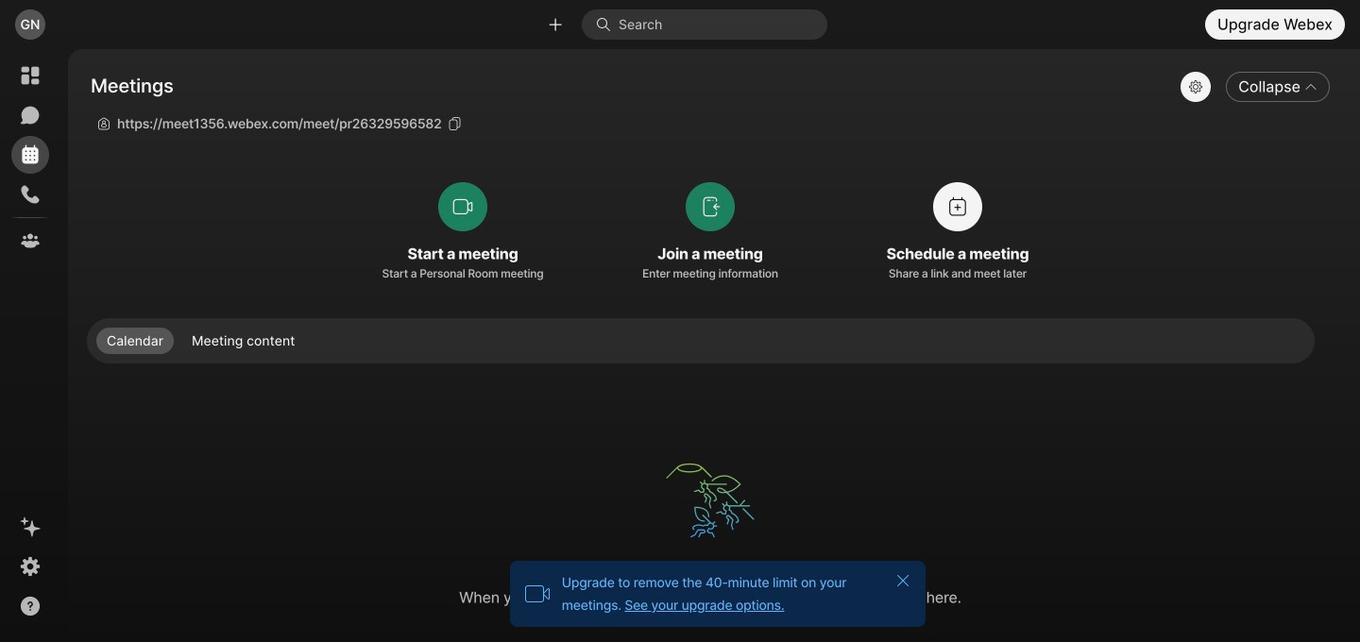 Task type: describe. For each thing, give the bounding box(es) containing it.
camera_28 image
[[524, 581, 550, 607]]

cancel_16 image
[[896, 573, 911, 589]]



Task type: locate. For each thing, give the bounding box(es) containing it.
webex tab list
[[11, 57, 49, 260]]

navigation
[[0, 49, 60, 642]]



Task type: vqa. For each thing, say whether or not it's contained in the screenshot.
Barb Dwyer list item
no



